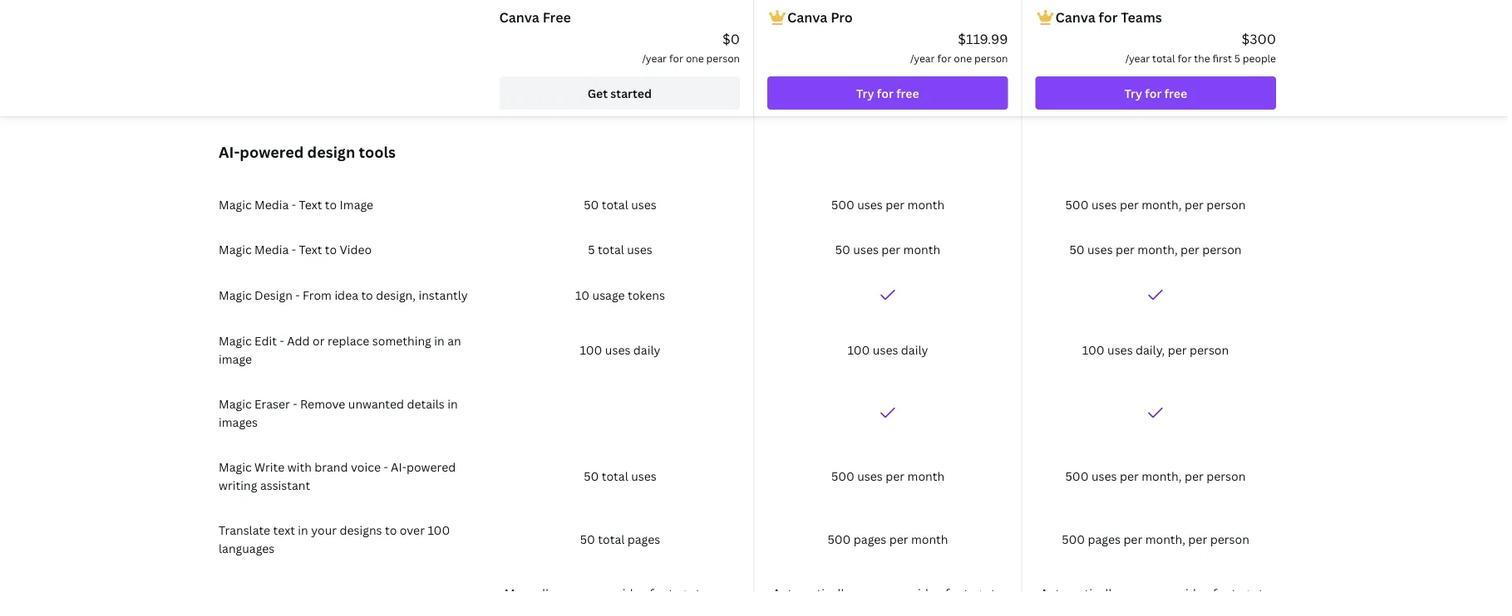 Task type: vqa. For each thing, say whether or not it's contained in the screenshot.
the a within CREATE A TEAM button
no



Task type: describe. For each thing, give the bounding box(es) containing it.
instantly
[[419, 287, 468, 303]]

total for magic media - text to image
[[602, 197, 628, 212]]

0 vertical spatial powered
[[240, 142, 304, 162]]

$300 /year total for the first 5 people
[[1125, 30, 1276, 65]]

writing
[[219, 478, 257, 493]]

1 pages from the left
[[627, 532, 660, 547]]

in inside magic edit - add or replace something in an image
[[434, 333, 445, 349]]

magic for magic media - text to video
[[219, 242, 252, 257]]

500 uses per month, per person for magic write with brand voice - ai-powered writing assistant
[[1066, 468, 1246, 484]]

free for $300
[[1164, 85, 1187, 101]]

languages
[[219, 541, 275, 557]]

get
[[587, 85, 608, 101]]

2 100 uses daily from the left
[[848, 342, 928, 358]]

500 pages per month
[[828, 532, 948, 547]]

to inside the translate text in your designs to over 100 languages
[[385, 523, 397, 538]]

for inside $300 /year total for the first 5 people
[[1178, 51, 1192, 65]]

canva for canva for teams
[[1055, 8, 1096, 26]]

total inside $300 /year total for the first 5 people
[[1152, 51, 1175, 65]]

100 uses daily, per person
[[1082, 342, 1229, 358]]

500 uses per month for magic write with brand voice - ai-powered writing assistant
[[831, 468, 945, 484]]

try for free button for canva pro
[[767, 76, 1008, 110]]

to left the "image"
[[325, 197, 337, 212]]

media for magic media - text to video
[[255, 242, 289, 257]]

/year for $119.99
[[910, 51, 935, 65]]

magic edit - add or replace something in an image
[[219, 333, 461, 367]]

translate text in your designs to over 100 languages
[[219, 523, 450, 557]]

canva for canva pro
[[787, 8, 827, 26]]

- inside magic write with brand voice - ai-powered writing assistant
[[384, 459, 388, 475]]

ai-powered design tools
[[219, 142, 396, 162]]

/year for $0
[[642, 51, 667, 65]]

500 uses per month for magic media - text to image
[[831, 197, 945, 212]]

1 100 uses daily from the left
[[580, 342, 660, 358]]

design,
[[376, 287, 416, 303]]

canva for canva free
[[499, 8, 539, 26]]

translate
[[219, 523, 270, 538]]

month for magic media - text to video
[[903, 242, 940, 257]]

/year for $300
[[1125, 51, 1150, 65]]

your
[[311, 523, 337, 538]]

5 inside $300 /year total for the first 5 people
[[1234, 51, 1240, 65]]

magic media - text to image
[[219, 197, 373, 212]]

person inside $0 /year for one person
[[706, 51, 740, 65]]

magic design - from idea to design, instantly
[[219, 287, 468, 303]]

try for free for canva for teams
[[1124, 85, 1187, 101]]

first
[[1213, 51, 1232, 65]]

something
[[372, 333, 431, 349]]

- for image
[[292, 197, 296, 212]]

an
[[447, 333, 461, 349]]

designs
[[340, 523, 382, 538]]

one for $119.99
[[954, 51, 972, 65]]

remove
[[300, 396, 345, 412]]

text
[[273, 523, 295, 538]]

in inside the translate text in your designs to over 100 languages
[[298, 523, 308, 538]]

teams
[[1121, 8, 1162, 26]]

try for free for canva pro
[[856, 85, 919, 101]]

0 vertical spatial ai-
[[219, 142, 240, 162]]

tools
[[359, 142, 396, 162]]

write
[[255, 459, 285, 475]]

design
[[255, 287, 293, 303]]

$119.99
[[958, 30, 1008, 48]]

- for details
[[293, 396, 297, 412]]

$0
[[722, 30, 740, 48]]

1 daily from the left
[[633, 342, 660, 358]]

edit
[[255, 333, 277, 349]]

total for magic media - text to video
[[598, 242, 624, 257]]

details
[[407, 396, 445, 412]]

the
[[1194, 51, 1210, 65]]

magic for magic media - text to image
[[219, 197, 252, 212]]

10 usage tokens
[[575, 287, 665, 303]]

get started
[[587, 85, 652, 101]]

$119.99 /year for one person
[[910, 30, 1008, 65]]

to left video at the top
[[325, 242, 337, 257]]

magic for magic write with brand voice - ai-powered writing assistant
[[219, 459, 252, 475]]

add
[[287, 333, 310, 349]]



Task type: locate. For each thing, give the bounding box(es) containing it.
0 horizontal spatial in
[[298, 523, 308, 538]]

0 vertical spatial 500 uses per month
[[831, 197, 945, 212]]

1 horizontal spatial ai-
[[391, 459, 407, 475]]

2 /year from the left
[[910, 51, 935, 65]]

magic write with brand voice - ai-powered writing assistant
[[219, 459, 456, 493]]

daily
[[633, 342, 660, 358], [901, 342, 928, 358]]

50 total uses for magic media - text to image
[[584, 197, 657, 212]]

total for magic write with brand voice - ai-powered writing assistant
[[602, 468, 628, 484]]

6 magic from the top
[[219, 459, 252, 475]]

canva
[[499, 8, 539, 26], [787, 8, 827, 26], [1055, 8, 1096, 26]]

in left the an
[[434, 333, 445, 349]]

0 horizontal spatial /year
[[642, 51, 667, 65]]

5 magic from the top
[[219, 396, 252, 412]]

1 vertical spatial text
[[299, 242, 322, 257]]

100
[[580, 342, 602, 358], [848, 342, 870, 358], [1082, 342, 1105, 358], [428, 523, 450, 538]]

magic
[[219, 197, 252, 212], [219, 242, 252, 257], [219, 287, 252, 303], [219, 333, 252, 349], [219, 396, 252, 412], [219, 459, 252, 475]]

pages
[[627, 532, 660, 547], [854, 532, 886, 547], [1088, 532, 1121, 547]]

canva free
[[499, 8, 571, 26]]

to
[[325, 197, 337, 212], [325, 242, 337, 257], [361, 287, 373, 303], [385, 523, 397, 538]]

50 for magic write with brand voice - ai-powered writing assistant
[[584, 468, 599, 484]]

1 horizontal spatial powered
[[407, 459, 456, 475]]

2 vertical spatial in
[[298, 523, 308, 538]]

- right voice
[[384, 459, 388, 475]]

- for video
[[292, 242, 296, 257]]

person inside the $119.99 /year for one person
[[974, 51, 1008, 65]]

0 vertical spatial media
[[255, 197, 289, 212]]

video
[[340, 242, 372, 257]]

2 horizontal spatial /year
[[1125, 51, 1150, 65]]

5 right first
[[1234, 51, 1240, 65]]

0 horizontal spatial ai-
[[219, 142, 240, 162]]

5
[[1234, 51, 1240, 65], [588, 242, 595, 257]]

canva left free in the top of the page
[[499, 8, 539, 26]]

unwanted
[[348, 396, 404, 412]]

people
[[1243, 51, 1276, 65]]

1 vertical spatial media
[[255, 242, 289, 257]]

magic down magic media - text to image
[[219, 242, 252, 257]]

- right edit
[[280, 333, 284, 349]]

1 horizontal spatial canva
[[787, 8, 827, 26]]

pages for 500 pages per month, per person
[[1088, 532, 1121, 547]]

1 horizontal spatial try
[[1124, 85, 1142, 101]]

text left the "image"
[[299, 197, 322, 212]]

magic inside magic eraser - remove unwanted details in images
[[219, 396, 252, 412]]

powered down details
[[407, 459, 456, 475]]

canva left pro
[[787, 8, 827, 26]]

free down the $119.99 /year for one person
[[896, 85, 919, 101]]

text for video
[[299, 242, 322, 257]]

in right details
[[448, 396, 458, 412]]

with
[[287, 459, 312, 475]]

in inside magic eraser - remove unwanted details in images
[[448, 396, 458, 412]]

0 horizontal spatial try
[[856, 85, 874, 101]]

magic up writing
[[219, 459, 252, 475]]

1 try from the left
[[856, 85, 874, 101]]

one
[[686, 51, 704, 65], [954, 51, 972, 65]]

0 horizontal spatial try for free button
[[767, 76, 1008, 110]]

total
[[1152, 51, 1175, 65], [602, 197, 628, 212], [598, 242, 624, 257], [602, 468, 628, 484], [598, 532, 625, 547]]

500
[[831, 197, 855, 212], [1066, 197, 1089, 212], [831, 468, 855, 484], [1066, 468, 1089, 484], [828, 532, 851, 547], [1062, 532, 1085, 547]]

2 daily from the left
[[901, 342, 928, 358]]

2 try from the left
[[1124, 85, 1142, 101]]

50
[[584, 197, 599, 212], [835, 242, 850, 257], [1070, 242, 1085, 257], [584, 468, 599, 484], [580, 532, 595, 547]]

media
[[255, 197, 289, 212], [255, 242, 289, 257]]

month for translate text in your designs to over 100 languages
[[911, 532, 948, 547]]

month, for magic write with brand voice - ai-powered writing assistant
[[1142, 468, 1182, 484]]

for inside $0 /year for one person
[[669, 51, 683, 65]]

from
[[303, 287, 332, 303]]

1 try for free button from the left
[[767, 76, 1008, 110]]

2 pages from the left
[[854, 532, 886, 547]]

magic up the magic media - text to video
[[219, 197, 252, 212]]

text
[[299, 197, 322, 212], [299, 242, 322, 257]]

/year inside the $119.99 /year for one person
[[910, 51, 935, 65]]

1 horizontal spatial 100 uses daily
[[848, 342, 928, 358]]

- for to
[[295, 287, 300, 303]]

1 500 uses per month from the top
[[831, 197, 945, 212]]

0 vertical spatial in
[[434, 333, 445, 349]]

2 try for free from the left
[[1124, 85, 1187, 101]]

free down $300 /year total for the first 5 people at the right of the page
[[1164, 85, 1187, 101]]

2 horizontal spatial in
[[448, 396, 458, 412]]

total for translate text in your designs to over 100 languages
[[598, 532, 625, 547]]

magic eraser - remove unwanted details in images
[[219, 396, 458, 430]]

4 magic from the top
[[219, 333, 252, 349]]

magic up the image
[[219, 333, 252, 349]]

1 horizontal spatial /year
[[910, 51, 935, 65]]

2 magic from the top
[[219, 242, 252, 257]]

2 media from the top
[[255, 242, 289, 257]]

3 magic from the top
[[219, 287, 252, 303]]

canva for teams
[[1055, 8, 1162, 26]]

1 canva from the left
[[499, 8, 539, 26]]

1 horizontal spatial in
[[434, 333, 445, 349]]

magic media - text to video
[[219, 242, 372, 257]]

assistant
[[260, 478, 310, 493]]

idea
[[335, 287, 358, 303]]

$0 /year for one person
[[642, 30, 740, 65]]

0 horizontal spatial 100 uses daily
[[580, 342, 660, 358]]

2 horizontal spatial pages
[[1088, 532, 1121, 547]]

tokens
[[628, 287, 665, 303]]

images
[[219, 414, 258, 430]]

3 pages from the left
[[1088, 532, 1121, 547]]

usage
[[592, 287, 625, 303]]

over
[[400, 523, 425, 538]]

one down $119.99 on the top
[[954, 51, 972, 65]]

to left the over
[[385, 523, 397, 538]]

1 media from the top
[[255, 197, 289, 212]]

free
[[896, 85, 919, 101], [1164, 85, 1187, 101]]

2 horizontal spatial canva
[[1055, 8, 1096, 26]]

0 horizontal spatial free
[[896, 85, 919, 101]]

1 horizontal spatial 5
[[1234, 51, 1240, 65]]

0 horizontal spatial powered
[[240, 142, 304, 162]]

- left from at the left of the page
[[295, 287, 300, 303]]

try for for
[[1124, 85, 1142, 101]]

get started button
[[499, 76, 740, 110]]

month for magic media - text to image
[[907, 197, 945, 212]]

brand
[[315, 459, 348, 475]]

ai-
[[219, 142, 240, 162], [391, 459, 407, 475]]

1 horizontal spatial try for free button
[[1035, 76, 1276, 110]]

person
[[706, 51, 740, 65], [974, 51, 1008, 65], [1207, 197, 1246, 212], [1202, 242, 1242, 257], [1190, 342, 1229, 358], [1207, 468, 1246, 484], [1210, 532, 1249, 547]]

$300
[[1242, 30, 1276, 48]]

3 canva from the left
[[1055, 8, 1096, 26]]

1 horizontal spatial pages
[[854, 532, 886, 547]]

1 vertical spatial 500 uses per month
[[831, 468, 945, 484]]

magic for magic eraser - remove unwanted details in images
[[219, 396, 252, 412]]

for
[[1099, 8, 1118, 26], [669, 51, 683, 65], [937, 51, 951, 65], [1178, 51, 1192, 65], [877, 85, 894, 101], [1145, 85, 1162, 101]]

1 magic from the top
[[219, 197, 252, 212]]

1 one from the left
[[686, 51, 704, 65]]

500 uses per month, per person up '500 pages per month, per person'
[[1066, 468, 1246, 484]]

text left video at the top
[[299, 242, 322, 257]]

0 horizontal spatial daily
[[633, 342, 660, 358]]

voice
[[351, 459, 381, 475]]

month, for magic media - text to image
[[1142, 197, 1182, 212]]

50 total uses for magic write with brand voice - ai-powered writing assistant
[[584, 468, 657, 484]]

2 500 uses per month, per person from the top
[[1066, 468, 1246, 484]]

/year inside $0 /year for one person
[[642, 51, 667, 65]]

month
[[907, 197, 945, 212], [903, 242, 940, 257], [907, 468, 945, 484], [911, 532, 948, 547]]

image
[[340, 197, 373, 212]]

one up get started button
[[686, 51, 704, 65]]

50 for magic media - text to image
[[584, 197, 599, 212]]

magic inside magic write with brand voice - ai-powered writing assistant
[[219, 459, 252, 475]]

1 text from the top
[[299, 197, 322, 212]]

1 /year from the left
[[642, 51, 667, 65]]

50 total uses
[[584, 197, 657, 212], [584, 468, 657, 484]]

media up the magic media - text to video
[[255, 197, 289, 212]]

0 horizontal spatial pages
[[627, 532, 660, 547]]

free for $119.99
[[896, 85, 919, 101]]

daily,
[[1136, 342, 1165, 358]]

50 uses per month
[[835, 242, 940, 257]]

- up the magic media - text to video
[[292, 197, 296, 212]]

500 uses per month, per person for magic media - text to image
[[1066, 197, 1246, 212]]

for inside the $119.99 /year for one person
[[937, 51, 951, 65]]

media for magic media - text to image
[[255, 197, 289, 212]]

2 one from the left
[[954, 51, 972, 65]]

10
[[575, 287, 590, 303]]

magic for magic edit - add or replace something in an image
[[219, 333, 252, 349]]

5 up 10
[[588, 242, 595, 257]]

100 uses daily
[[580, 342, 660, 358], [848, 342, 928, 358]]

magic inside magic edit - add or replace something in an image
[[219, 333, 252, 349]]

1 500 uses per month, per person from the top
[[1066, 197, 1246, 212]]

- right 'eraser'
[[293, 396, 297, 412]]

2 50 total uses from the top
[[584, 468, 657, 484]]

500 uses per month, per person
[[1066, 197, 1246, 212], [1066, 468, 1246, 484]]

try for free button for canva for teams
[[1035, 76, 1276, 110]]

0 horizontal spatial one
[[686, 51, 704, 65]]

or
[[313, 333, 325, 349]]

month, for magic media - text to video
[[1138, 242, 1178, 257]]

try for free button
[[767, 76, 1008, 110], [1035, 76, 1276, 110]]

0 horizontal spatial canva
[[499, 8, 539, 26]]

image
[[219, 351, 252, 367]]

500 uses per month up 50 uses per month
[[831, 197, 945, 212]]

text for image
[[299, 197, 322, 212]]

pages for 500 pages per month
[[854, 532, 886, 547]]

2 free from the left
[[1164, 85, 1187, 101]]

1 horizontal spatial daily
[[901, 342, 928, 358]]

one for $0
[[686, 51, 704, 65]]

in
[[434, 333, 445, 349], [448, 396, 458, 412], [298, 523, 308, 538]]

0 horizontal spatial try for free
[[856, 85, 919, 101]]

/year inside $300 /year total for the first 5 people
[[1125, 51, 1150, 65]]

powered up magic media - text to image
[[240, 142, 304, 162]]

50 uses per month, per person
[[1070, 242, 1242, 257]]

month,
[[1142, 197, 1182, 212], [1138, 242, 1178, 257], [1142, 468, 1182, 484], [1145, 532, 1186, 547]]

ai- inside magic write with brand voice - ai-powered writing assistant
[[391, 459, 407, 475]]

500 uses per month up 500 pages per month
[[831, 468, 945, 484]]

1 vertical spatial in
[[448, 396, 458, 412]]

0 vertical spatial 50 total uses
[[584, 197, 657, 212]]

started
[[611, 85, 652, 101]]

2 text from the top
[[299, 242, 322, 257]]

2 canva from the left
[[787, 8, 827, 26]]

100 inside the translate text in your designs to over 100 languages
[[428, 523, 450, 538]]

1 vertical spatial powered
[[407, 459, 456, 475]]

- inside magic edit - add or replace something in an image
[[280, 333, 284, 349]]

month for magic write with brand voice - ai-powered writing assistant
[[907, 468, 945, 484]]

try
[[856, 85, 874, 101], [1124, 85, 1142, 101]]

per
[[886, 197, 905, 212], [1120, 197, 1139, 212], [1185, 197, 1204, 212], [882, 242, 901, 257], [1116, 242, 1135, 257], [1181, 242, 1200, 257], [1168, 342, 1187, 358], [886, 468, 905, 484], [1120, 468, 1139, 484], [1185, 468, 1204, 484], [889, 532, 908, 547], [1124, 532, 1143, 547], [1188, 532, 1207, 547]]

- for replace
[[280, 333, 284, 349]]

media up design
[[255, 242, 289, 257]]

magic up images
[[219, 396, 252, 412]]

1 vertical spatial ai-
[[391, 459, 407, 475]]

0 vertical spatial 500 uses per month, per person
[[1066, 197, 1246, 212]]

1 vertical spatial 5
[[588, 242, 595, 257]]

1 horizontal spatial one
[[954, 51, 972, 65]]

1 horizontal spatial free
[[1164, 85, 1187, 101]]

magic left design
[[219, 287, 252, 303]]

try for free
[[856, 85, 919, 101], [1124, 85, 1187, 101]]

one inside $0 /year for one person
[[686, 51, 704, 65]]

powered
[[240, 142, 304, 162], [407, 459, 456, 475]]

to right idea
[[361, 287, 373, 303]]

try for pro
[[856, 85, 874, 101]]

- inside magic eraser - remove unwanted details in images
[[293, 396, 297, 412]]

2 500 uses per month from the top
[[831, 468, 945, 484]]

canva left the teams
[[1055, 8, 1096, 26]]

0 horizontal spatial 5
[[588, 242, 595, 257]]

replace
[[328, 333, 369, 349]]

500 pages per month, per person
[[1062, 532, 1249, 547]]

- down magic media - text to image
[[292, 242, 296, 257]]

magic for magic design - from idea to design, instantly
[[219, 287, 252, 303]]

5 total uses
[[588, 242, 652, 257]]

500 uses per month
[[831, 197, 945, 212], [831, 468, 945, 484]]

1 vertical spatial 50 total uses
[[584, 468, 657, 484]]

50 total pages
[[580, 532, 660, 547]]

1 try for free from the left
[[856, 85, 919, 101]]

powered inside magic write with brand voice - ai-powered writing assistant
[[407, 459, 456, 475]]

50 total uses up 50 total pages
[[584, 468, 657, 484]]

month, for translate text in your designs to over 100 languages
[[1145, 532, 1186, 547]]

0 vertical spatial 5
[[1234, 51, 1240, 65]]

1 horizontal spatial try for free
[[1124, 85, 1187, 101]]

one inside the $119.99 /year for one person
[[954, 51, 972, 65]]

50 for translate text in your designs to over 100 languages
[[580, 532, 595, 547]]

/year
[[642, 51, 667, 65], [910, 51, 935, 65], [1125, 51, 1150, 65]]

0 vertical spatial text
[[299, 197, 322, 212]]

1 free from the left
[[896, 85, 919, 101]]

50 total uses up 5 total uses
[[584, 197, 657, 212]]

3 /year from the left
[[1125, 51, 1150, 65]]

pro
[[831, 8, 853, 26]]

uses
[[631, 197, 657, 212], [857, 197, 883, 212], [1092, 197, 1117, 212], [627, 242, 652, 257], [853, 242, 879, 257], [1087, 242, 1113, 257], [605, 342, 631, 358], [873, 342, 898, 358], [1107, 342, 1133, 358], [631, 468, 657, 484], [857, 468, 883, 484], [1092, 468, 1117, 484]]

canva pro
[[787, 8, 853, 26]]

2 try for free button from the left
[[1035, 76, 1276, 110]]

1 vertical spatial 500 uses per month, per person
[[1066, 468, 1246, 484]]

in right text
[[298, 523, 308, 538]]

design
[[307, 142, 355, 162]]

free
[[543, 8, 571, 26]]

500 uses per month, per person up 50 uses per month, per person
[[1066, 197, 1246, 212]]

1 50 total uses from the top
[[584, 197, 657, 212]]

eraser
[[255, 396, 290, 412]]



